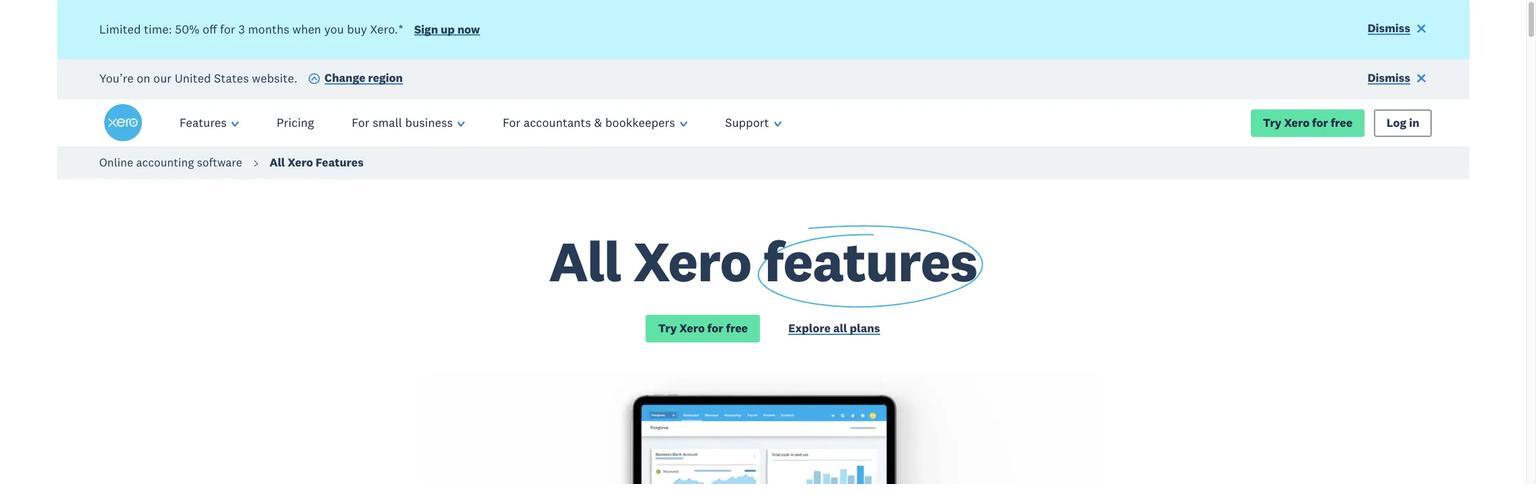 Task type: locate. For each thing, give the bounding box(es) containing it.
try
[[1263, 115, 1282, 130], [658, 321, 677, 336]]

change
[[325, 71, 365, 86]]

0 vertical spatial free
[[1331, 115, 1353, 130]]

1 horizontal spatial try xero for free
[[1263, 115, 1353, 130]]

1 vertical spatial for
[[1312, 115, 1328, 130]]

0 vertical spatial try
[[1263, 115, 1282, 130]]

explore all plans link
[[788, 321, 880, 339]]

for for explore all plans
[[707, 321, 723, 336]]

1 vertical spatial dismiss
[[1368, 71, 1410, 86]]

you
[[324, 21, 344, 37]]

plans
[[850, 321, 880, 336]]

change region button
[[308, 70, 403, 89]]

dismiss
[[1368, 21, 1410, 36], [1368, 71, 1410, 86]]

1 vertical spatial try
[[658, 321, 677, 336]]

1 for from the left
[[352, 115, 369, 131]]

try xero for free link
[[1251, 109, 1365, 137], [646, 315, 760, 343]]

united
[[175, 70, 211, 86]]

for inside dropdown button
[[352, 115, 369, 131]]

website.
[[252, 70, 297, 86]]

try for explore all plans
[[658, 321, 677, 336]]

3
[[238, 21, 245, 37]]

0 horizontal spatial features
[[180, 115, 227, 131]]

off
[[203, 21, 217, 37]]

xero homepage image
[[104, 104, 142, 142]]

2 for from the left
[[503, 115, 520, 131]]

bottom image alt image
[[57, 371, 1469, 485]]

all xero
[[549, 226, 763, 297]]

features up software
[[180, 115, 227, 131]]

all
[[269, 156, 285, 170], [549, 226, 621, 297]]

for
[[352, 115, 369, 131], [503, 115, 520, 131]]

all inside breadcrumbs element
[[269, 156, 285, 170]]

50%
[[175, 21, 200, 37]]

try xero for free link for explore all plans
[[646, 315, 760, 343]]

features down pricing link
[[316, 156, 364, 170]]

breadcrumbs element
[[0, 147, 1526, 180]]

all
[[833, 321, 847, 336]]

dismiss button
[[1368, 21, 1427, 39], [1368, 70, 1427, 89]]

xero
[[1284, 115, 1309, 130], [288, 156, 313, 170], [633, 226, 751, 297], [679, 321, 705, 336]]

try xero for free for log in
[[1263, 115, 1353, 130]]

2 vertical spatial for
[[707, 321, 723, 336]]

1 dismiss from the top
[[1368, 21, 1410, 36]]

time:
[[144, 21, 172, 37]]

features
[[180, 115, 227, 131], [316, 156, 364, 170]]

features button
[[161, 100, 258, 147]]

limited
[[99, 21, 141, 37]]

when
[[292, 21, 321, 37]]

you're on our united states website.
[[99, 70, 297, 86]]

1 horizontal spatial features
[[316, 156, 364, 170]]

1 vertical spatial try xero for free link
[[646, 315, 760, 343]]

0 horizontal spatial for
[[352, 115, 369, 131]]

dismiss for you're on our united states website.
[[1368, 71, 1410, 86]]

free for log
[[1331, 115, 1353, 130]]

1 horizontal spatial try
[[1263, 115, 1282, 130]]

online accounting software link
[[99, 156, 242, 170]]

dismiss for limited time: 50% off for 3 months when you buy xero.*
[[1368, 21, 1410, 36]]

0 horizontal spatial try xero for free
[[658, 321, 748, 336]]

0 horizontal spatial free
[[726, 321, 748, 336]]

1 vertical spatial dismiss button
[[1368, 70, 1427, 89]]

online
[[99, 156, 133, 170]]

xero inside breadcrumbs element
[[288, 156, 313, 170]]

1 vertical spatial features
[[316, 156, 364, 170]]

try xero for free
[[1263, 115, 1353, 130], [658, 321, 748, 336]]

for accountants & bookkeepers button
[[484, 100, 706, 147]]

0 vertical spatial for
[[220, 21, 235, 37]]

for inside 'dropdown button'
[[503, 115, 520, 131]]

change region
[[325, 71, 403, 86]]

1 horizontal spatial for
[[707, 321, 723, 336]]

1 horizontal spatial free
[[1331, 115, 1353, 130]]

0 horizontal spatial try xero for free link
[[646, 315, 760, 343]]

free for explore
[[726, 321, 748, 336]]

free
[[1331, 115, 1353, 130], [726, 321, 748, 336]]

log in link
[[1374, 109, 1432, 137]]

limited time: 50% off for 3 months when you buy xero.*
[[99, 21, 404, 37]]

for left accountants
[[503, 115, 520, 131]]

explore
[[788, 321, 831, 336]]

0 vertical spatial try xero for free
[[1263, 115, 1353, 130]]

1 horizontal spatial all
[[549, 226, 621, 297]]

xero.*
[[370, 21, 404, 37]]

1 vertical spatial try xero for free
[[658, 321, 748, 336]]

0 vertical spatial dismiss button
[[1368, 21, 1427, 39]]

for left small
[[352, 115, 369, 131]]

for accountants & bookkeepers
[[503, 115, 675, 131]]

0 vertical spatial try xero for free link
[[1251, 109, 1365, 137]]

0 horizontal spatial try
[[658, 321, 677, 336]]

support
[[725, 115, 769, 131]]

0 vertical spatial all
[[269, 156, 285, 170]]

support button
[[706, 100, 800, 147]]

for
[[220, 21, 235, 37], [1312, 115, 1328, 130], [707, 321, 723, 336]]

1 vertical spatial all
[[549, 226, 621, 297]]

1 horizontal spatial try xero for free link
[[1251, 109, 1365, 137]]

0 vertical spatial features
[[180, 115, 227, 131]]

2 dismiss from the top
[[1368, 71, 1410, 86]]

1 dismiss button from the top
[[1368, 21, 1427, 39]]

region
[[368, 71, 403, 86]]

states
[[214, 70, 249, 86]]

2 horizontal spatial for
[[1312, 115, 1328, 130]]

1 vertical spatial free
[[726, 321, 748, 336]]

dismiss button for you're on our united states website.
[[1368, 70, 1427, 89]]

1 horizontal spatial for
[[503, 115, 520, 131]]

software
[[197, 156, 242, 170]]

2 dismiss button from the top
[[1368, 70, 1427, 89]]

0 horizontal spatial all
[[269, 156, 285, 170]]

0 vertical spatial dismiss
[[1368, 21, 1410, 36]]



Task type: describe. For each thing, give the bounding box(es) containing it.
our
[[153, 70, 172, 86]]

0 horizontal spatial for
[[220, 21, 235, 37]]

accountants
[[524, 115, 591, 131]]

for for for accountants & bookkeepers
[[503, 115, 520, 131]]

all xero features
[[269, 156, 364, 170]]

sign
[[414, 22, 438, 37]]

explore all plans
[[788, 321, 880, 336]]

for for for small business
[[352, 115, 369, 131]]

for small business
[[352, 115, 453, 131]]

business
[[405, 115, 453, 131]]

now
[[457, 22, 480, 37]]

months
[[248, 21, 289, 37]]

up
[[441, 22, 455, 37]]

log in
[[1387, 115, 1419, 130]]

features inside breadcrumbs element
[[316, 156, 364, 170]]

bookkeepers
[[605, 115, 675, 131]]

pricing link
[[258, 100, 333, 147]]

for for log in
[[1312, 115, 1328, 130]]

sign up now
[[414, 22, 480, 37]]

for small business button
[[333, 100, 484, 147]]

features
[[763, 226, 977, 297]]

sign up now link
[[414, 22, 480, 40]]

online accounting software
[[99, 156, 242, 170]]

all xero features link
[[269, 156, 364, 170]]

try xero for free for explore all plans
[[658, 321, 748, 336]]

try for log in
[[1263, 115, 1282, 130]]

you're
[[99, 70, 134, 86]]

features inside dropdown button
[[180, 115, 227, 131]]

on
[[137, 70, 150, 86]]

try xero for free link for log in
[[1251, 109, 1365, 137]]

&
[[594, 115, 602, 131]]

small
[[373, 115, 402, 131]]

all for all xero features
[[269, 156, 285, 170]]

pricing
[[277, 115, 314, 131]]

accounting
[[136, 156, 194, 170]]

log
[[1387, 115, 1406, 130]]

buy
[[347, 21, 367, 37]]

dismiss button for limited time: 50% off for 3 months when you buy xero.*
[[1368, 21, 1427, 39]]

in
[[1409, 115, 1419, 130]]

all for all xero
[[549, 226, 621, 297]]



Task type: vqa. For each thing, say whether or not it's contained in the screenshot.
'Features' in the Features dropdown button
yes



